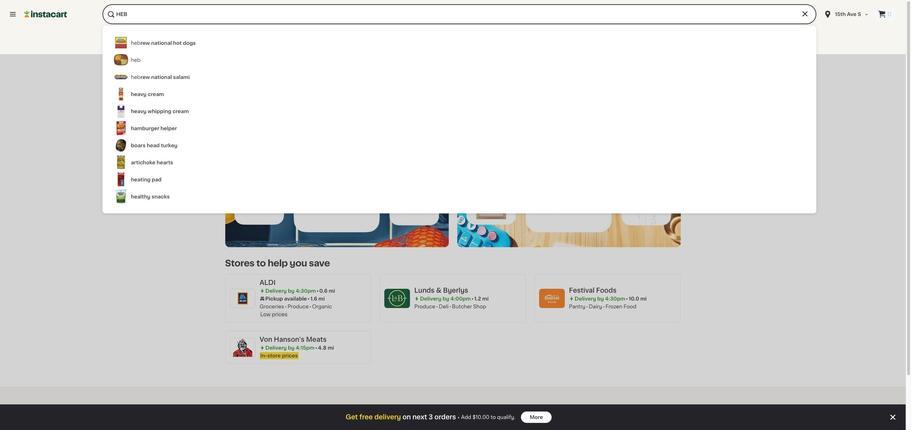 Task type: describe. For each thing, give the bounding box(es) containing it.
aldi logo image
[[233, 289, 252, 308]]

instacart image
[[24, 10, 67, 19]]

get free delivery on next 3 orders region
[[0, 405, 906, 430]]



Task type: locate. For each thing, give the bounding box(es) containing it.
lunds & byerlys logo image
[[388, 289, 407, 308]]

von hanson's meats logo image
[[233, 338, 252, 357]]

list box
[[108, 34, 811, 208]]

festival foods logo image
[[542, 289, 562, 308]]

None search field
[[103, 4, 817, 24]]

Search field
[[103, 4, 817, 24]]

tab panel
[[225, 66, 681, 364]]



Task type: vqa. For each thing, say whether or not it's contained in the screenshot.
the middle SEE
no



